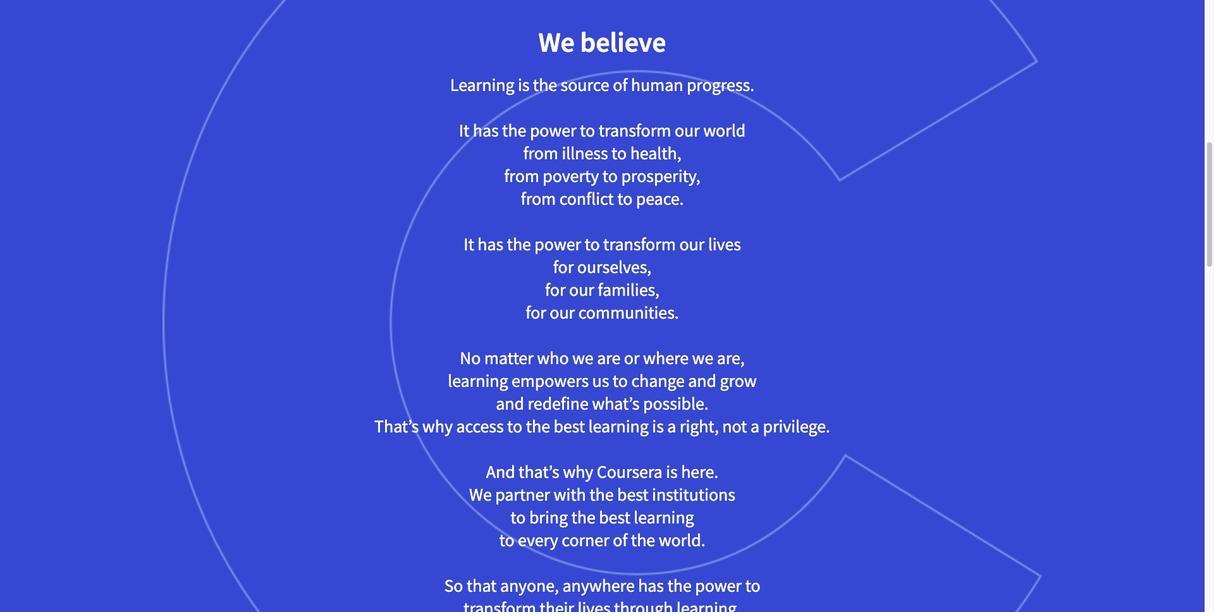 Task type: describe. For each thing, give the bounding box(es) containing it.
best inside the "no matter who we are or where we are, learning empowers us to change and grow and redefine what's possible. that's why access to the best learning is a right, not a privilege."
[[554, 415, 585, 438]]

no matter who we are or where we are, learning empowers us to change and grow and redefine what's possible. that's why access to the best learning is a right, not a privilege.
[[375, 347, 831, 438]]

from left illness
[[523, 142, 559, 165]]

world.
[[659, 529, 706, 552]]

grow
[[720, 370, 757, 392]]

what's
[[592, 392, 640, 415]]

are
[[597, 347, 621, 370]]

our left lives
[[680, 233, 705, 256]]

why inside and that's why coursera is here. we partner with the best institutions to bring the best learning to every corner of the world.
[[563, 461, 594, 483]]

the inside the "no matter who we are or where we are, learning empowers us to change and grow and redefine what's possible. that's why access to the best learning is a right, not a privilege."
[[526, 415, 550, 438]]

our up who
[[550, 301, 575, 324]]

is inside the "no matter who we are or where we are, learning empowers us to change and grow and redefine what's possible. that's why access to the best learning is a right, not a privilege."
[[652, 415, 664, 438]]

0 horizontal spatial and
[[496, 392, 524, 415]]

privilege.
[[763, 415, 831, 438]]

progress.
[[687, 74, 755, 96]]

we believe
[[539, 25, 666, 59]]

learning is the source of human progress.
[[450, 74, 755, 96]]

the inside it has the power to transform our world from illness to health, from poverty to prosperity, from conflict to peace.
[[502, 119, 527, 142]]

it has the power to transform our world from illness to health, from poverty to prosperity, from conflict to peace.
[[459, 119, 746, 210]]

it has the power to transform our lives for ourselves, for our families, for our communities.
[[464, 233, 741, 324]]

power for from
[[530, 119, 577, 142]]

learning
[[450, 74, 515, 96]]

1 horizontal spatial and
[[688, 370, 717, 392]]

or
[[624, 347, 640, 370]]

source
[[561, 74, 610, 96]]

from left poverty
[[504, 165, 540, 187]]

health,
[[630, 142, 682, 165]]

learning inside and that's why coursera is here. we partner with the best institutions to bring the best learning to every corner of the world.
[[634, 506, 694, 529]]

anyone,
[[500, 575, 559, 597]]

believe
[[580, 25, 666, 59]]

power for for
[[535, 233, 581, 256]]

every
[[518, 529, 558, 552]]

0 vertical spatial learning
[[448, 370, 508, 392]]

to inside "it has the power to transform our lives for ourselves, for our families, for our communities."
[[585, 233, 600, 256]]

no
[[460, 347, 481, 370]]

from left conflict
[[521, 187, 556, 210]]

world
[[704, 119, 746, 142]]

peace.
[[636, 187, 684, 210]]

access
[[456, 415, 504, 438]]

we inside and that's why coursera is here. we partner with the best institutions to bring the best learning to every corner of the world.
[[469, 483, 492, 506]]

us
[[592, 370, 609, 392]]

ourselves,
[[577, 256, 652, 278]]

are,
[[717, 347, 745, 370]]

and
[[486, 461, 515, 483]]

and that's why coursera is here. we partner with the best institutions to bring the best learning to every corner of the world.
[[469, 461, 736, 552]]

possible.
[[643, 392, 709, 415]]

so
[[444, 575, 463, 597]]

here.
[[681, 461, 719, 483]]

1 a from the left
[[668, 415, 676, 438]]

not
[[723, 415, 747, 438]]

the inside "it has the power to transform our lives for ourselves, for our families, for our communities."
[[507, 233, 531, 256]]



Task type: locate. For each thing, give the bounding box(es) containing it.
has
[[473, 119, 499, 142], [478, 233, 504, 256], [638, 575, 664, 597]]

coursera
[[597, 461, 663, 483]]

and
[[688, 370, 717, 392], [496, 392, 524, 415]]

transform inside "it has the power to transform our lives for ourselves, for our families, for our communities."
[[604, 233, 676, 256]]

best
[[554, 415, 585, 438], [617, 483, 649, 506], [599, 506, 631, 529]]

2 of from the top
[[613, 529, 628, 552]]

0 horizontal spatial we
[[469, 483, 492, 506]]

transform for illness
[[599, 119, 671, 142]]

with
[[554, 483, 586, 506]]

power down conflict
[[535, 233, 581, 256]]

transform down human
[[599, 119, 671, 142]]

power
[[530, 119, 577, 142], [535, 233, 581, 256], [695, 575, 742, 597]]

0 vertical spatial of
[[613, 74, 628, 96]]

2 a from the left
[[751, 415, 760, 438]]

power inside it has the power to transform our world from illness to health, from poverty to prosperity, from conflict to peace.
[[530, 119, 577, 142]]

redefine
[[528, 392, 589, 415]]

for
[[553, 256, 574, 278], [545, 278, 566, 301], [526, 301, 546, 324]]

power down world.
[[695, 575, 742, 597]]

we left partner
[[469, 483, 492, 506]]

we
[[539, 25, 575, 59], [469, 483, 492, 506]]

matter
[[484, 347, 534, 370]]

human
[[631, 74, 683, 96]]

that's
[[375, 415, 419, 438]]

the
[[533, 74, 557, 96], [502, 119, 527, 142], [507, 233, 531, 256], [526, 415, 550, 438], [590, 483, 614, 506], [572, 506, 596, 529], [631, 529, 655, 552], [668, 575, 692, 597]]

we
[[572, 347, 594, 370], [692, 347, 714, 370]]

best left institutions
[[617, 483, 649, 506]]

1 vertical spatial is
[[652, 415, 664, 438]]

we left the are,
[[692, 347, 714, 370]]

0 vertical spatial we
[[539, 25, 575, 59]]

2 vertical spatial power
[[695, 575, 742, 597]]

2 vertical spatial is
[[666, 461, 678, 483]]

1 vertical spatial learning
[[589, 415, 649, 438]]

1 vertical spatial transform
[[604, 233, 676, 256]]

2 vertical spatial learning
[[634, 506, 694, 529]]

0 vertical spatial transform
[[599, 119, 671, 142]]

right,
[[680, 415, 719, 438]]

a right not
[[751, 415, 760, 438]]

transform
[[599, 119, 671, 142], [604, 233, 676, 256]]

why right the "that's" on the left bottom of the page
[[563, 461, 594, 483]]

1 vertical spatial why
[[563, 461, 594, 483]]

communities.
[[579, 301, 679, 324]]

it for it has the power to transform our lives for ourselves, for our families, for our communities.
[[464, 233, 474, 256]]

bring
[[529, 506, 568, 529]]

0 horizontal spatial we
[[572, 347, 594, 370]]

why inside the "no matter who we are or where we are, learning empowers us to change and grow and redefine what's possible. that's why access to the best learning is a right, not a privilege."
[[422, 415, 453, 438]]

1 horizontal spatial a
[[751, 415, 760, 438]]

learning
[[448, 370, 508, 392], [589, 415, 649, 438], [634, 506, 694, 529]]

learning up coursera
[[589, 415, 649, 438]]

of inside and that's why coursera is here. we partner with the best institutions to bring the best learning to every corner of the world.
[[613, 529, 628, 552]]

best down coursera
[[599, 506, 631, 529]]

lives
[[708, 233, 741, 256]]

a
[[668, 415, 676, 438], [751, 415, 760, 438]]

transform inside it has the power to transform our world from illness to health, from poverty to prosperity, from conflict to peace.
[[599, 119, 671, 142]]

0 vertical spatial why
[[422, 415, 453, 438]]

we left are
[[572, 347, 594, 370]]

best down the empowers
[[554, 415, 585, 438]]

learning down coursera
[[634, 506, 694, 529]]

of
[[613, 74, 628, 96], [613, 529, 628, 552]]

1 vertical spatial of
[[613, 529, 628, 552]]

and left grow
[[688, 370, 717, 392]]

transform for ourselves,
[[604, 233, 676, 256]]

1 horizontal spatial why
[[563, 461, 594, 483]]

is left "here."
[[666, 461, 678, 483]]

empowers
[[512, 370, 589, 392]]

from
[[523, 142, 559, 165], [504, 165, 540, 187], [521, 187, 556, 210]]

it inside "it has the power to transform our lives for ourselves, for our families, for our communities."
[[464, 233, 474, 256]]

conflict
[[560, 187, 614, 210]]

a left the right,
[[668, 415, 676, 438]]

1 horizontal spatial we
[[692, 347, 714, 370]]

1 horizontal spatial is
[[652, 415, 664, 438]]

learning up access
[[448, 370, 508, 392]]

has for it has the power to transform our lives for ourselves, for our families, for our communities.
[[478, 233, 504, 256]]

is inside and that's why coursera is here. we partner with the best institutions to bring the best learning to every corner of the world.
[[666, 461, 678, 483]]

0 horizontal spatial why
[[422, 415, 453, 438]]

1 vertical spatial power
[[535, 233, 581, 256]]

why
[[422, 415, 453, 438], [563, 461, 594, 483]]

where
[[643, 347, 689, 370]]

our
[[675, 119, 700, 142], [680, 233, 705, 256], [569, 278, 595, 301], [550, 301, 575, 324]]

1 we from the left
[[572, 347, 594, 370]]

why right "that's"
[[422, 415, 453, 438]]

is
[[518, 74, 530, 96], [652, 415, 664, 438], [666, 461, 678, 483]]

so that anyone, anywhere has the power to
[[444, 575, 761, 597]]

and down matter
[[496, 392, 524, 415]]

is right learning
[[518, 74, 530, 96]]

0 vertical spatial it
[[459, 119, 470, 142]]

families,
[[598, 278, 660, 301]]

prosperity,
[[621, 165, 701, 187]]

to
[[580, 119, 595, 142], [612, 142, 627, 165], [603, 165, 618, 187], [618, 187, 633, 210], [585, 233, 600, 256], [613, 370, 628, 392], [507, 415, 523, 438], [511, 506, 526, 529], [499, 529, 515, 552], [745, 575, 761, 597]]

it inside it has the power to transform our world from illness to health, from poverty to prosperity, from conflict to peace.
[[459, 119, 470, 142]]

institutions
[[652, 483, 736, 506]]

0 vertical spatial power
[[530, 119, 577, 142]]

2 horizontal spatial is
[[666, 461, 678, 483]]

change
[[632, 370, 685, 392]]

0 vertical spatial is
[[518, 74, 530, 96]]

it
[[459, 119, 470, 142], [464, 233, 474, 256]]

it for it has the power to transform our world from illness to health, from poverty to prosperity, from conflict to peace.
[[459, 119, 470, 142]]

has inside "it has the power to transform our lives for ourselves, for our families, for our communities."
[[478, 233, 504, 256]]

power up poverty
[[530, 119, 577, 142]]

2 we from the left
[[692, 347, 714, 370]]

0 horizontal spatial a
[[668, 415, 676, 438]]

power inside "it has the power to transform our lives for ourselves, for our families, for our communities."
[[535, 233, 581, 256]]

illness
[[562, 142, 608, 165]]

has inside it has the power to transform our world from illness to health, from poverty to prosperity, from conflict to peace.
[[473, 119, 499, 142]]

poverty
[[543, 165, 599, 187]]

who
[[537, 347, 569, 370]]

1 vertical spatial has
[[478, 233, 504, 256]]

partner
[[496, 483, 550, 506]]

anywhere
[[563, 575, 635, 597]]

our inside it has the power to transform our world from illness to health, from poverty to prosperity, from conflict to peace.
[[675, 119, 700, 142]]

1 vertical spatial it
[[464, 233, 474, 256]]

that's
[[519, 461, 560, 483]]

we up source
[[539, 25, 575, 59]]

transform up families,
[[604, 233, 676, 256]]

0 horizontal spatial is
[[518, 74, 530, 96]]

2 vertical spatial has
[[638, 575, 664, 597]]

1 vertical spatial we
[[469, 483, 492, 506]]

has for it has the power to transform our world from illness to health, from poverty to prosperity, from conflict to peace.
[[473, 119, 499, 142]]

1 of from the top
[[613, 74, 628, 96]]

is left the right,
[[652, 415, 664, 438]]

corner
[[562, 529, 610, 552]]

our left families,
[[569, 278, 595, 301]]

our left "world"
[[675, 119, 700, 142]]

of right source
[[613, 74, 628, 96]]

0 vertical spatial has
[[473, 119, 499, 142]]

that
[[467, 575, 497, 597]]

1 horizontal spatial we
[[539, 25, 575, 59]]

of right corner
[[613, 529, 628, 552]]



Task type: vqa. For each thing, say whether or not it's contained in the screenshot.
all
no



